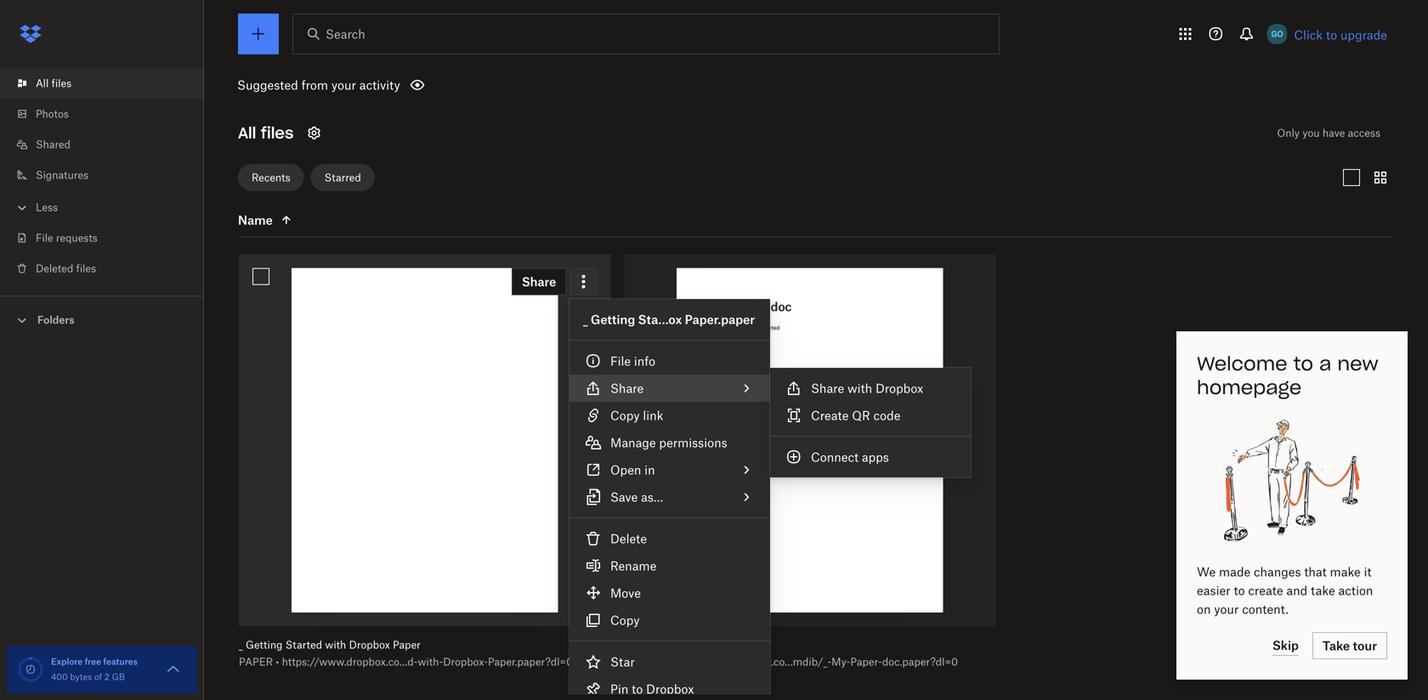 Task type: locate. For each thing, give the bounding box(es) containing it.
_
[[241, 67, 245, 80], [405, 67, 409, 80], [583, 313, 588, 327], [239, 639, 243, 652], [624, 639, 628, 652]]

copy
[[611, 409, 640, 423], [611, 614, 640, 628]]

share up create
[[811, 381, 845, 396]]

dropbox down star menu item
[[646, 682, 694, 697]]

dialog image. image
[[1224, 413, 1361, 549]]

move
[[611, 586, 641, 601]]

_ for _ my paper doc paper • dropbox
[[241, 67, 245, 80]]

gb
[[112, 672, 125, 683]]

files inside "list item"
[[51, 77, 72, 90]]

1 horizontal spatial all files
[[238, 123, 294, 143]]

signatures
[[36, 169, 89, 182]]

new
[[1338, 352, 1379, 376]]

1 paper • dropbox button from the left
[[241, 84, 356, 97]]

all files up photos
[[36, 77, 72, 90]]

your right from
[[331, 78, 356, 92]]

0 vertical spatial all
[[36, 77, 49, 90]]

create qr code menu item
[[770, 402, 971, 429]]

share inside share with dropbox menu item
[[811, 381, 845, 396]]

doc for dropbox
[[296, 67, 313, 80]]

share down file info
[[611, 381, 644, 396]]

we
[[1197, 565, 1216, 580]]

delete menu item
[[570, 526, 770, 553]]

create
[[811, 409, 849, 423]]

getting left started
[[246, 639, 283, 652]]

open in menu item
[[570, 457, 770, 484]]

move menu item
[[570, 580, 770, 607]]

paper right …opbox
[[492, 67, 520, 80]]

https://www.dropbox.co…mdib/_-
[[667, 656, 832, 669]]

my inside _ my paper doc paper • https://www.dropbox.co…mdib/_-my-paper-doc.paper?dl=0
[[631, 639, 646, 652]]

0 vertical spatial copy
[[611, 409, 640, 423]]

paper inside _ my paper doc paper • https://www.dropbox.co…mdib/_-my-paper-doc.paper?dl=0
[[624, 656, 659, 669]]

1 vertical spatial file
[[611, 354, 631, 369]]

1 horizontal spatial my
[[631, 639, 646, 652]]

_ my paper doc button for dropbox
[[241, 67, 356, 80]]

1 vertical spatial all
[[238, 123, 256, 143]]

list
[[0, 58, 204, 296]]

1 horizontal spatial with
[[848, 381, 873, 396]]

files up photos
[[51, 77, 72, 90]]

doc
[[296, 67, 313, 80], [680, 639, 697, 652]]

0 horizontal spatial with
[[325, 639, 346, 652]]

_ inside _ getting started with dropbox paper paper • https://www.dropbox.co…d-with-dropbox-paper.paper?dl=0
[[239, 639, 243, 652]]

explore free features 400 bytes of 2 gb
[[51, 657, 138, 683]]

_ inside _ getting …opbox paper paper • dropbox
[[405, 67, 409, 80]]

1 horizontal spatial share
[[811, 381, 845, 396]]

getting for started
[[246, 639, 283, 652]]

https://www.dropbox.co…d-
[[282, 656, 418, 669]]

1 share from the left
[[611, 381, 644, 396]]

2 copy from the top
[[611, 614, 640, 628]]

take
[[1311, 584, 1336, 598]]

1 horizontal spatial getting
[[412, 67, 449, 80]]

paper inside the _ my paper doc paper • dropbox
[[265, 67, 293, 80]]

0 vertical spatial file
[[36, 232, 53, 244]]

dropbox up https://www.dropbox.co…d-
[[349, 639, 390, 652]]

to inside welcome to a new homepage
[[1294, 352, 1314, 376]]

menu containing share with dropbox
[[770, 368, 971, 478]]

1 vertical spatial my
[[631, 639, 646, 652]]

recents button
[[238, 164, 304, 191]]

make
[[1330, 565, 1361, 580]]

file inside 'list'
[[36, 232, 53, 244]]

0 vertical spatial all files
[[36, 77, 72, 90]]

0 horizontal spatial share
[[611, 381, 644, 396]]

less
[[36, 201, 58, 214]]

0 horizontal spatial paper • dropbox button
[[241, 84, 356, 97]]

file requests
[[36, 232, 98, 244]]

1 horizontal spatial files
[[76, 262, 96, 275]]

pin
[[611, 682, 629, 697]]

paper down copy menu item
[[649, 639, 677, 652]]

doc down copy menu item
[[680, 639, 697, 652]]

2 paper • dropbox button from the left
[[405, 84, 521, 97]]

0 horizontal spatial all files
[[36, 77, 72, 90]]

your
[[331, 78, 356, 92], [1215, 602, 1239, 617]]

_ up star
[[624, 639, 628, 652]]

1 horizontal spatial your
[[1215, 602, 1239, 617]]

to right click
[[1326, 28, 1338, 42]]

with up qr
[[848, 381, 873, 396]]

copy link menu item
[[570, 402, 770, 429]]

manage
[[611, 436, 656, 450]]

skip
[[1273, 639, 1299, 653]]

all up photos
[[36, 77, 49, 90]]

copy down the move
[[611, 614, 640, 628]]

with
[[848, 381, 873, 396], [325, 639, 346, 652]]

dropbox up code
[[876, 381, 924, 396]]

to down made
[[1234, 584, 1245, 598]]

1 horizontal spatial all
[[238, 123, 256, 143]]

files
[[51, 77, 72, 90], [261, 123, 294, 143], [76, 262, 96, 275]]

paper up with-
[[393, 639, 421, 652]]

paper
[[265, 67, 293, 80], [492, 67, 520, 80], [393, 639, 421, 652], [649, 639, 677, 652]]

getting inside _ getting …opbox paper paper • dropbox
[[412, 67, 449, 80]]

0 vertical spatial getting
[[412, 67, 449, 80]]

to left a
[[1294, 352, 1314, 376]]

0 horizontal spatial files
[[51, 77, 72, 90]]

_ my paper doc button inside row
[[624, 639, 959, 652]]

_ left from
[[241, 67, 245, 80]]

paper
[[241, 84, 275, 97], [405, 84, 439, 97], [239, 656, 273, 669], [624, 656, 659, 669]]

deleted files
[[36, 262, 96, 275]]

1 horizontal spatial doc
[[680, 639, 697, 652]]

2 horizontal spatial getting
[[591, 313, 635, 327]]

1 horizontal spatial paper • dropbox button
[[405, 84, 521, 97]]

shared link
[[14, 129, 204, 160]]

0 horizontal spatial doc
[[296, 67, 313, 80]]

my up star
[[631, 639, 646, 652]]

paper.paper?dl=0
[[488, 656, 573, 669]]

dropbox down …opbox
[[448, 84, 489, 97]]

free
[[85, 657, 101, 668]]

to inside we made changes that make it easier to create and take action on your content.
[[1234, 584, 1245, 598]]

your right on
[[1215, 602, 1239, 617]]

• for _ getting …opbox paper paper • dropbox
[[442, 84, 446, 97]]

0 vertical spatial my
[[247, 67, 262, 80]]

paper • dropbox button left activity
[[241, 84, 356, 97]]

0 horizontal spatial your
[[331, 78, 356, 92]]

paper inside _ getting …opbox paper paper • dropbox
[[405, 84, 439, 97]]

_ my paper doc button for https://www.dropbox.co…mdib/_-
[[624, 639, 959, 652]]

all files up recents
[[238, 123, 294, 143]]

paper inside the _ my paper doc paper • dropbox
[[241, 84, 275, 97]]

_ my paper doc button up https://www.dropbox.co…mdib/_-
[[624, 639, 959, 652]]

doc left activity
[[296, 67, 313, 80]]

_ my paper doc paper • dropbox
[[241, 67, 325, 97]]

copy link
[[611, 409, 664, 423]]

name button
[[238, 210, 381, 231]]

to inside menu item
[[632, 682, 643, 697]]

to
[[1326, 28, 1338, 42], [1294, 352, 1314, 376], [1234, 584, 1245, 598], [632, 682, 643, 697]]

copy left link
[[611, 409, 640, 423]]

take tour
[[1323, 639, 1378, 653]]

0 vertical spatial files
[[51, 77, 72, 90]]

• inside _ getting …opbox paper paper • dropbox
[[442, 84, 446, 97]]

all files
[[36, 77, 72, 90], [238, 123, 294, 143]]

share inside share menu item
[[611, 381, 644, 396]]

skip button
[[1273, 636, 1299, 656]]

0 horizontal spatial file
[[36, 232, 53, 244]]

upgrade
[[1341, 28, 1388, 42]]

dropbox inside _ getting …opbox paper paper • dropbox
[[448, 84, 489, 97]]

link
[[643, 409, 664, 423]]

my for _ my paper doc paper • dropbox
[[247, 67, 262, 80]]

photos
[[36, 108, 69, 120]]

doc inside _ my paper doc paper • https://www.dropbox.co…mdib/_-my-paper-doc.paper?dl=0
[[680, 639, 697, 652]]

1 horizontal spatial file
[[611, 354, 631, 369]]

getting left …opbox
[[412, 67, 449, 80]]

suggested
[[237, 78, 298, 92]]

take tour button
[[1313, 633, 1388, 660]]

started
[[285, 639, 322, 652]]

dropbox inside share with dropbox menu item
[[876, 381, 924, 396]]

files right deleted
[[76, 262, 96, 275]]

file for file info
[[611, 354, 631, 369]]

menu
[[570, 299, 770, 701], [770, 368, 971, 478]]

_ inside the _ my paper doc paper • dropbox
[[241, 67, 245, 80]]

_ my paper doc button left activity
[[241, 67, 356, 80]]

have
[[1323, 127, 1346, 140]]

1 horizontal spatial _ my paper doc button
[[624, 639, 959, 652]]

only
[[1278, 127, 1300, 140]]

1 vertical spatial getting
[[591, 313, 635, 327]]

0 vertical spatial doc
[[296, 67, 313, 80]]

1 vertical spatial copy
[[611, 614, 640, 628]]

2 share from the left
[[811, 381, 845, 396]]

paper • dropbox button down _ getting …opbox paper button
[[405, 84, 521, 97]]

_ right activity
[[405, 67, 409, 80]]

paper inside _ getting started with dropbox paper paper • https://www.dropbox.co…d-with-dropbox-paper.paper?dl=0
[[239, 656, 273, 669]]

0 vertical spatial _ my paper doc button
[[241, 67, 356, 80]]

• up the pin to dropbox menu item
[[661, 656, 665, 669]]

• inside the _ my paper doc paper • dropbox
[[278, 84, 281, 97]]

paper for _ my paper doc paper • dropbox
[[241, 84, 275, 97]]

_ inside _ my paper doc paper • https://www.dropbox.co…mdib/_-my-paper-doc.paper?dl=0
[[624, 639, 628, 652]]

permissions
[[659, 436, 728, 450]]

copy menu item
[[570, 607, 770, 634]]

click
[[1295, 28, 1323, 42]]

0 horizontal spatial all
[[36, 77, 49, 90]]

_ left started
[[239, 639, 243, 652]]

with-
[[418, 656, 443, 669]]

0 vertical spatial with
[[848, 381, 873, 396]]

• left from
[[278, 84, 281, 97]]

file info
[[611, 354, 656, 369]]

action
[[1339, 584, 1374, 598]]

1 vertical spatial with
[[325, 639, 346, 652]]

1 vertical spatial _ my paper doc button
[[624, 639, 959, 652]]

2 vertical spatial files
[[76, 262, 96, 275]]

paper left from
[[265, 67, 293, 80]]

1 vertical spatial doc
[[680, 639, 697, 652]]

_ my paper doc paper • https://www.dropbox.co…mdib/_-my-paper-doc.paper?dl=0
[[624, 639, 958, 669]]

_ for _ getting sta…ox paper.paper
[[583, 313, 588, 327]]

• inside _ my paper doc paper • https://www.dropbox.co…mdib/_-my-paper-doc.paper?dl=0
[[661, 656, 665, 669]]

file, _ my paper doc.paper row
[[618, 255, 996, 681]]

doc inside the _ my paper doc paper • dropbox
[[296, 67, 313, 80]]

0 horizontal spatial _ my paper doc button
[[241, 67, 356, 80]]

file
[[36, 232, 53, 244], [611, 354, 631, 369]]

from
[[302, 78, 328, 92]]

requests
[[56, 232, 98, 244]]

paper • dropbox button for paper
[[241, 84, 356, 97]]

dropbox left activity
[[284, 84, 325, 97]]

1 vertical spatial your
[[1215, 602, 1239, 617]]

copy inside menu item
[[611, 614, 640, 628]]

• down _ getting …opbox paper button
[[442, 84, 446, 97]]

delete
[[611, 532, 647, 546]]

my
[[247, 67, 262, 80], [631, 639, 646, 652]]

with up https://www.dropbox.co…d-
[[325, 639, 346, 652]]

• for _ my paper doc paper • dropbox
[[278, 84, 281, 97]]

my inside the _ my paper doc paper • dropbox
[[247, 67, 262, 80]]

tour
[[1353, 639, 1378, 653]]

getting for sta…ox
[[591, 313, 635, 327]]

starred
[[325, 171, 361, 184]]

my left from
[[247, 67, 262, 80]]

connect apps
[[811, 450, 889, 465]]

all files link
[[14, 68, 204, 99]]

getting up file info
[[591, 313, 635, 327]]

to right the pin
[[632, 682, 643, 697]]

1 copy from the top
[[611, 409, 640, 423]]

getting inside _ getting started with dropbox paper paper • https://www.dropbox.co…d-with-dropbox-paper.paper?dl=0
[[246, 639, 283, 652]]

changes
[[1254, 565, 1301, 580]]

paper • dropbox button for …opbox
[[405, 84, 521, 97]]

pin to dropbox menu item
[[570, 676, 770, 701]]

copy for copy
[[611, 614, 640, 628]]

_ for _ getting …opbox paper paper • dropbox
[[405, 67, 409, 80]]

• left https://www.dropbox.co…d-
[[276, 656, 279, 669]]

files up recents
[[261, 123, 294, 143]]

all
[[36, 77, 49, 90], [238, 123, 256, 143]]

share
[[611, 381, 644, 396], [811, 381, 845, 396]]

file requests link
[[14, 223, 204, 253]]

…opbox
[[452, 67, 489, 80]]

copy inside menu item
[[611, 409, 640, 423]]

getting for …opbox
[[412, 67, 449, 80]]

save as… menu item
[[570, 484, 770, 511]]

file for file requests
[[36, 232, 53, 244]]

file inside menu item
[[611, 354, 631, 369]]

menu containing _ getting sta…ox paper.paper
[[570, 299, 770, 701]]

0 horizontal spatial my
[[247, 67, 262, 80]]

0 horizontal spatial getting
[[246, 639, 283, 652]]

all up recents
[[238, 123, 256, 143]]

2 vertical spatial getting
[[246, 639, 283, 652]]

_ left sta…ox
[[583, 313, 588, 327]]

with inside _ getting started with dropbox paper paper • https://www.dropbox.co…d-with-dropbox-paper.paper?dl=0
[[325, 639, 346, 652]]

getting inside menu
[[591, 313, 635, 327]]

file down less
[[36, 232, 53, 244]]

star
[[611, 655, 635, 670]]

1 vertical spatial files
[[261, 123, 294, 143]]

file left info
[[611, 354, 631, 369]]



Task type: describe. For each thing, give the bounding box(es) containing it.
qr
[[852, 409, 870, 423]]

pin to dropbox
[[611, 682, 694, 697]]

paper.paper
[[685, 313, 755, 327]]

create
[[1249, 584, 1284, 598]]

paper inside _ my paper doc paper • https://www.dropbox.co…mdib/_-my-paper-doc.paper?dl=0
[[649, 639, 677, 652]]

click to upgrade link
[[1295, 28, 1388, 42]]

deleted
[[36, 262, 73, 275]]

folders
[[37, 314, 74, 327]]

in
[[645, 463, 655, 477]]

create qr code
[[811, 409, 901, 423]]

features
[[103, 657, 138, 668]]

to for a
[[1294, 352, 1314, 376]]

_ getting sta…ox paper.paper
[[583, 313, 755, 327]]

take
[[1323, 639, 1350, 653]]

on
[[1197, 602, 1211, 617]]

my for _ my paper doc paper • https://www.dropbox.co…mdib/_-my-paper-doc.paper?dl=0
[[631, 639, 646, 652]]

that
[[1305, 565, 1327, 580]]

connect
[[811, 450, 859, 465]]

manage permissions menu item
[[570, 429, 770, 457]]

less image
[[14, 199, 31, 216]]

share for share
[[611, 381, 644, 396]]

bytes
[[70, 672, 92, 683]]

save as…
[[611, 490, 663, 505]]

paper for _ getting …opbox paper paper • dropbox
[[405, 84, 439, 97]]

paper inside _ getting …opbox paper paper • dropbox
[[492, 67, 520, 80]]

_ getting …opbox paper button
[[405, 67, 521, 80]]

• for _ my paper doc paper • https://www.dropbox.co…mdib/_-my-paper-doc.paper?dl=0
[[661, 656, 665, 669]]

paper inside _ getting started with dropbox paper paper • https://www.dropbox.co…d-with-dropbox-paper.paper?dl=0
[[393, 639, 421, 652]]

as…
[[641, 490, 663, 505]]

doc.paper?dl=0
[[883, 656, 958, 669]]

star menu item
[[570, 649, 770, 676]]

list containing all files
[[0, 58, 204, 296]]

code
[[874, 409, 901, 423]]

files for the all files link on the left top of the page
[[51, 77, 72, 90]]

activity
[[359, 78, 400, 92]]

to for dropbox
[[632, 682, 643, 697]]

easier
[[1197, 584, 1231, 598]]

folders button
[[0, 307, 204, 332]]

all files list item
[[0, 68, 204, 99]]

made
[[1219, 565, 1251, 580]]

photos link
[[14, 99, 204, 129]]

all files inside "list item"
[[36, 77, 72, 90]]

with inside menu item
[[848, 381, 873, 396]]

all inside "list item"
[[36, 77, 49, 90]]

dropbox inside the _ my paper doc paper • dropbox
[[284, 84, 325, 97]]

quota usage element
[[17, 656, 44, 684]]

_ getting started with dropbox paper paper • https://www.dropbox.co…d-with-dropbox-paper.paper?dl=0
[[239, 639, 573, 669]]

shared
[[36, 138, 71, 151]]

share with dropbox
[[811, 381, 924, 396]]

0 vertical spatial your
[[331, 78, 356, 92]]

sta…ox
[[638, 313, 682, 327]]

we made changes that make it easier to create and take action on your content.
[[1197, 565, 1374, 617]]

_ for _ getting started with dropbox paper paper • https://www.dropbox.co…d-with-dropbox-paper.paper?dl=0
[[239, 639, 243, 652]]

apps
[[862, 450, 889, 465]]

recents
[[252, 171, 290, 184]]

2 horizontal spatial files
[[261, 123, 294, 143]]

welcome
[[1197, 352, 1288, 376]]

to for upgrade
[[1326, 28, 1338, 42]]

paper-
[[851, 656, 883, 669]]

it
[[1364, 565, 1372, 580]]

click to upgrade
[[1295, 28, 1388, 42]]

file info menu item
[[570, 348, 770, 375]]

rename menu item
[[570, 553, 770, 580]]

1 vertical spatial all files
[[238, 123, 294, 143]]

2
[[104, 672, 110, 683]]

homepage
[[1197, 376, 1302, 400]]

and
[[1287, 584, 1308, 598]]

share for share with dropbox
[[811, 381, 845, 396]]

_ for _ my paper doc paper • https://www.dropbox.co…mdib/_-my-paper-doc.paper?dl=0
[[624, 639, 628, 652]]

paper for _ my paper doc paper • https://www.dropbox.co…mdib/_-my-paper-doc.paper?dl=0
[[624, 656, 659, 669]]

of
[[94, 672, 102, 683]]

deleted files link
[[14, 253, 204, 284]]

dropbox inside the pin to dropbox menu item
[[646, 682, 694, 697]]

doc for https://www.dropbox.co…mdib/_-
[[680, 639, 697, 652]]

manage permissions
[[611, 436, 728, 450]]

info
[[634, 354, 656, 369]]

400
[[51, 672, 68, 683]]

content.
[[1243, 602, 1289, 617]]

file, _ getting started with dropbox paper.paper row
[[232, 255, 611, 681]]

open in
[[611, 463, 655, 477]]

dropbox-
[[443, 656, 488, 669]]

dropbox inside _ getting started with dropbox paper paper • https://www.dropbox.co…d-with-dropbox-paper.paper?dl=0
[[349, 639, 390, 652]]

explore
[[51, 657, 83, 668]]

you
[[1303, 127, 1320, 140]]

rename
[[611, 559, 657, 574]]

starred button
[[311, 164, 375, 191]]

_ getting …opbox paper paper • dropbox
[[405, 67, 520, 97]]

_ getting started with dropbox paper button
[[239, 639, 573, 652]]

suggested from your activity
[[237, 78, 400, 92]]

access
[[1348, 127, 1381, 140]]

share with dropbox menu item
[[770, 375, 971, 402]]

share menu item
[[570, 375, 770, 402]]

signatures link
[[14, 160, 204, 190]]

a
[[1320, 352, 1332, 376]]

connect apps menu item
[[770, 444, 971, 471]]

• inside _ getting started with dropbox paper paper • https://www.dropbox.co…d-with-dropbox-paper.paper?dl=0
[[276, 656, 279, 669]]

copy for copy link
[[611, 409, 640, 423]]

files for deleted files link at the top left of the page
[[76, 262, 96, 275]]

your inside we made changes that make it easier to create and take action on your content.
[[1215, 602, 1239, 617]]

save
[[611, 490, 638, 505]]

welcome to a new homepage
[[1197, 352, 1379, 400]]

my-
[[832, 656, 851, 669]]

dropbox image
[[14, 17, 48, 51]]



Task type: vqa. For each thing, say whether or not it's contained in the screenshot.
top someone?
no



